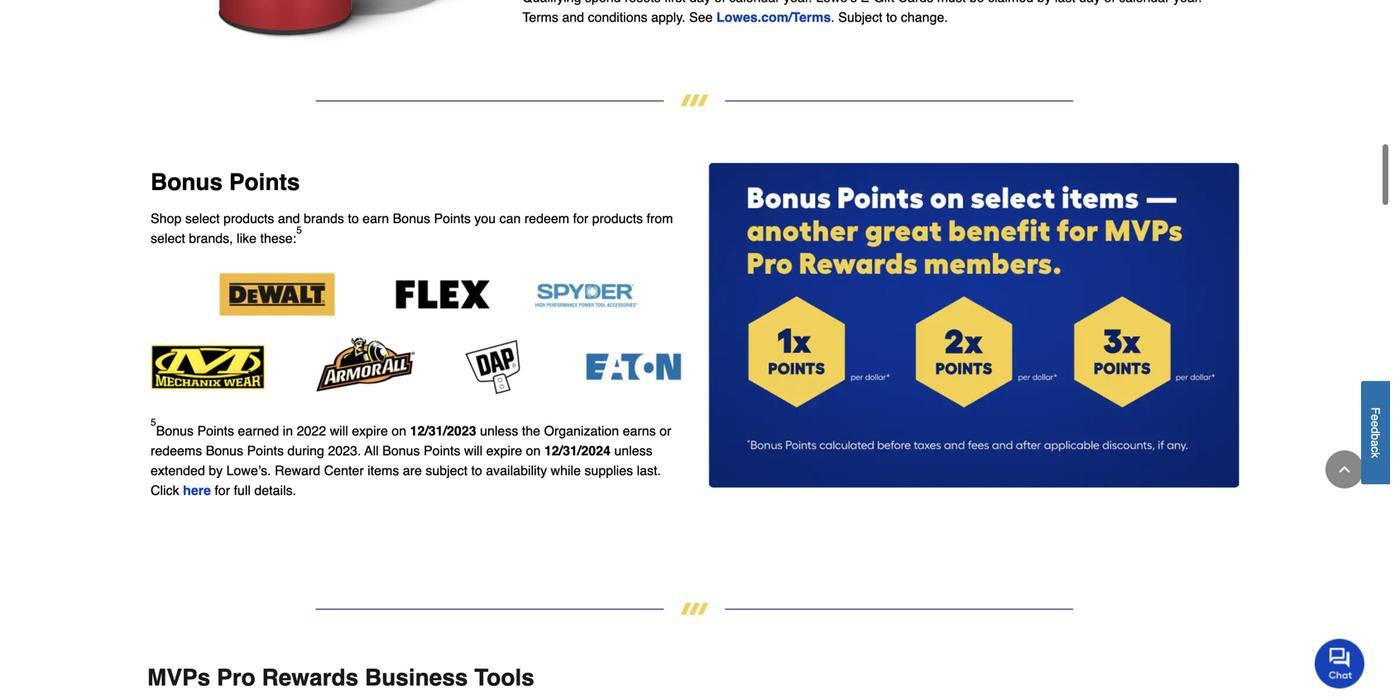 Task type: describe. For each thing, give the bounding box(es) containing it.
earned
[[238, 424, 279, 439]]

2 e from the top
[[1369, 421, 1382, 428]]

c
[[1369, 447, 1382, 453]]

mvps
[[147, 665, 210, 692]]

in
[[283, 424, 293, 439]]

1 e from the top
[[1369, 415, 1382, 421]]

f
[[1369, 408, 1382, 415]]

earn
[[363, 211, 389, 226]]

you
[[474, 211, 496, 226]]

points down 12/31/2023 on the left bottom of the page
[[424, 444, 460, 459]]

details.
[[254, 483, 296, 499]]

tools
[[474, 665, 534, 692]]

12/31/2023
[[410, 424, 476, 439]]

5 for 5
[[296, 225, 302, 236]]

subject
[[838, 10, 883, 25]]

subject
[[426, 463, 468, 479]]

2022
[[297, 424, 326, 439]]

1 vertical spatial select
[[151, 231, 185, 246]]

will inside 5 bonus points earned in 2022 will expire on 12/31/2023
[[330, 424, 348, 439]]

center
[[324, 463, 364, 479]]

here for full details.
[[183, 483, 296, 499]]

bonus points
[[151, 169, 300, 196]]

chevron up image
[[1336, 462, 1353, 478]]

expire inside 5 bonus points earned in 2022 will expire on 12/31/2023
[[352, 424, 388, 439]]

will inside unless the organization earns or redeems bonus points during 2023. all bonus points will expire on
[[464, 444, 483, 459]]

business
[[365, 665, 468, 692]]

unless for last.
[[614, 444, 653, 459]]

brands,
[[189, 231, 233, 246]]

1 vertical spatial for
[[215, 483, 230, 499]]

bonus inside 5 bonus points earned in 2022 will expire on 12/31/2023
[[156, 424, 194, 439]]

1 page divider image from the top
[[147, 95, 1243, 106]]

for inside shop select products and brands to earn bonus points you can redeem for products from select brands, like these:
[[573, 211, 589, 226]]

click
[[151, 483, 179, 499]]

like
[[237, 231, 257, 246]]

rewards
[[262, 665, 358, 692]]

lowes.com/terms . subject to change.
[[716, 10, 948, 25]]

unless for will
[[480, 424, 518, 439]]

reward
[[275, 463, 320, 479]]

redeems
[[151, 444, 202, 459]]

1 products from the left
[[223, 211, 274, 226]]

5 bonus points earned in 2022 will expire on 12/31/2023
[[151, 417, 476, 439]]

to inside 'unless extended by lowe's. reward center items are subject to availability while supplies last. click'
[[471, 463, 482, 479]]

all
[[364, 444, 379, 459]]

redeem
[[524, 211, 569, 226]]

scroll to top element
[[1326, 451, 1364, 489]]

or
[[660, 424, 671, 439]]

unless extended by lowe's. reward center items are subject to availability while supplies last. click
[[151, 444, 661, 499]]

lowes.com/terms
[[716, 10, 831, 25]]

points inside 5 bonus points earned in 2022 will expire on 12/31/2023
[[197, 424, 234, 439]]

these:
[[260, 231, 296, 246]]

bonus points. another great benefits for lowe's m v p's pro rewards members. image
[[708, 163, 1240, 489]]



Task type: locate. For each thing, give the bounding box(es) containing it.
page divider image
[[147, 95, 1243, 106], [147, 604, 1243, 615]]

for right redeem
[[573, 211, 589, 226]]

0 horizontal spatial expire
[[352, 424, 388, 439]]

unless
[[480, 424, 518, 439], [614, 444, 653, 459]]

1 horizontal spatial products
[[592, 211, 643, 226]]

for left full
[[215, 483, 230, 499]]

0 horizontal spatial to
[[348, 211, 359, 226]]

12/31/2024
[[544, 444, 611, 459]]

2023.
[[328, 444, 361, 459]]

0 horizontal spatial 5
[[151, 417, 156, 429]]

1 vertical spatial on
[[526, 444, 541, 459]]

points down earned
[[247, 444, 284, 459]]

can
[[499, 211, 521, 226]]

expire up the availability
[[486, 444, 522, 459]]

0 horizontal spatial products
[[223, 211, 274, 226]]

bonus right earn
[[393, 211, 430, 226]]

are
[[403, 463, 422, 479]]

5 left brands
[[296, 225, 302, 236]]

0 vertical spatial to
[[886, 10, 897, 25]]

shop select products and brands to earn bonus points you can redeem for products from select brands, like these:
[[151, 211, 673, 246]]

0 vertical spatial on
[[392, 424, 406, 439]]

1 horizontal spatial expire
[[486, 444, 522, 459]]

0 vertical spatial for
[[573, 211, 589, 226]]

1 horizontal spatial unless
[[614, 444, 653, 459]]

b
[[1369, 434, 1382, 441]]

on inside 5 bonus points earned in 2022 will expire on 12/31/2023
[[392, 424, 406, 439]]

bonus up the shop
[[151, 169, 223, 196]]

expire up the "all"
[[352, 424, 388, 439]]

change.
[[901, 10, 948, 25]]

earns
[[623, 424, 656, 439]]

e
[[1369, 415, 1382, 421], [1369, 421, 1382, 428]]

points left the you
[[434, 211, 471, 226]]

2 horizontal spatial to
[[886, 10, 897, 25]]

points inside shop select products and brands to earn bonus points you can redeem for products from select brands, like these:
[[434, 211, 471, 226]]

0 vertical spatial will
[[330, 424, 348, 439]]

0 vertical spatial expire
[[352, 424, 388, 439]]

1 horizontal spatial 5
[[296, 225, 302, 236]]

k
[[1369, 453, 1382, 459]]

bonus inside shop select products and brands to earn bonus points you can redeem for products from select brands, like these:
[[393, 211, 430, 226]]

to inside shop select products and brands to earn bonus points you can redeem for products from select brands, like these:
[[348, 211, 359, 226]]

products
[[223, 211, 274, 226], [592, 211, 643, 226]]

bonus up are
[[382, 444, 420, 459]]

5 for 5 bonus points earned in 2022 will expire on 12/31/2023
[[151, 417, 156, 429]]

0 vertical spatial unless
[[480, 424, 518, 439]]

the
[[522, 424, 540, 439]]

on inside unless the organization earns or redeems bonus points during 2023. all bonus points will expire on
[[526, 444, 541, 459]]

points up by at the bottom
[[197, 424, 234, 439]]

0 vertical spatial select
[[185, 211, 220, 226]]

for
[[573, 211, 589, 226], [215, 483, 230, 499]]

1 horizontal spatial on
[[526, 444, 541, 459]]

unless left the
[[480, 424, 518, 439]]

products up like
[[223, 211, 274, 226]]

by
[[209, 463, 223, 479]]

unless inside 'unless extended by lowe's. reward center items are subject to availability while supplies last. click'
[[614, 444, 653, 459]]

2 vertical spatial to
[[471, 463, 482, 479]]

expire
[[352, 424, 388, 439], [486, 444, 522, 459]]

supplies
[[585, 463, 633, 479]]

from
[[647, 211, 673, 226]]

during
[[287, 444, 324, 459]]

1 vertical spatial page divider image
[[147, 604, 1243, 615]]

0 horizontal spatial on
[[392, 424, 406, 439]]

products left "from"
[[592, 211, 643, 226]]

will up subject
[[464, 444, 483, 459]]

a can of h g t v home by sherwin-williams showcase paint and a pail of valspar paint. image
[[151, 0, 496, 42]]

expire inside unless the organization earns or redeems bonus points during 2023. all bonus points will expire on
[[486, 444, 522, 459]]

1 horizontal spatial for
[[573, 211, 589, 226]]

will
[[330, 424, 348, 439], [464, 444, 483, 459]]

bonus up by at the bottom
[[206, 444, 243, 459]]

0 vertical spatial page divider image
[[147, 95, 1243, 106]]

lowe's.
[[226, 463, 271, 479]]

0 vertical spatial 5
[[296, 225, 302, 236]]

on down the
[[526, 444, 541, 459]]

pro
[[217, 665, 255, 692]]

last.
[[637, 463, 661, 479]]

while
[[551, 463, 581, 479]]

1 vertical spatial to
[[348, 211, 359, 226]]

e up d
[[1369, 415, 1382, 421]]

1 vertical spatial will
[[464, 444, 483, 459]]

0 horizontal spatial will
[[330, 424, 348, 439]]

select down the shop
[[151, 231, 185, 246]]

on up 'unless extended by lowe's. reward center items are subject to availability while supplies last. click'
[[392, 424, 406, 439]]

5
[[296, 225, 302, 236], [151, 417, 156, 429]]

bonus up redeems
[[156, 424, 194, 439]]

5 inside 5 bonus points earned in 2022 will expire on 12/31/2023
[[151, 417, 156, 429]]

e up b
[[1369, 421, 1382, 428]]

.
[[831, 10, 835, 25]]

organization
[[544, 424, 619, 439]]

f e e d b a c k button
[[1361, 382, 1390, 485]]

on
[[392, 424, 406, 439], [526, 444, 541, 459]]

1 vertical spatial expire
[[486, 444, 522, 459]]

lowes.com/terms link
[[716, 10, 831, 25]]

brands
[[304, 211, 344, 226]]

5 up redeems
[[151, 417, 156, 429]]

availability
[[486, 463, 547, 479]]

unless inside unless the organization earns or redeems bonus points during 2023. all bonus points will expire on
[[480, 424, 518, 439]]

0 horizontal spatial unless
[[480, 424, 518, 439]]

0 horizontal spatial for
[[215, 483, 230, 499]]

shop
[[151, 211, 182, 226]]

select up brands,
[[185, 211, 220, 226]]

bonus
[[151, 169, 223, 196], [393, 211, 430, 226], [156, 424, 194, 439], [206, 444, 243, 459], [382, 444, 420, 459]]

full
[[234, 483, 251, 499]]

extended
[[151, 463, 205, 479]]

items
[[367, 463, 399, 479]]

chat invite button image
[[1315, 639, 1365, 689]]

unless down earns
[[614, 444, 653, 459]]

1 vertical spatial 5
[[151, 417, 156, 429]]

1 vertical spatial unless
[[614, 444, 653, 459]]

here
[[183, 483, 211, 499]]

will up 2023.
[[330, 424, 348, 439]]

points
[[229, 169, 300, 196], [434, 211, 471, 226], [197, 424, 234, 439], [247, 444, 284, 459], [424, 444, 460, 459]]

1 horizontal spatial will
[[464, 444, 483, 459]]

unless the organization earns or redeems bonus points during 2023. all bonus points will expire on
[[151, 424, 671, 459]]

and
[[278, 211, 300, 226]]

a
[[1369, 441, 1382, 447]]

a collection of brand logos including dewalt, flex, spyder, mechanix wear, armor all, dap and eaton. image
[[151, 265, 682, 395]]

select
[[185, 211, 220, 226], [151, 231, 185, 246]]

2 products from the left
[[592, 211, 643, 226]]

d
[[1369, 428, 1382, 434]]

to
[[886, 10, 897, 25], [348, 211, 359, 226], [471, 463, 482, 479]]

here link
[[183, 483, 211, 499]]

mvps pro rewards business tools
[[147, 665, 534, 692]]

points up and
[[229, 169, 300, 196]]

1 horizontal spatial to
[[471, 463, 482, 479]]

f e e d b a c k
[[1369, 408, 1382, 459]]

2 page divider image from the top
[[147, 604, 1243, 615]]



Task type: vqa. For each thing, say whether or not it's contained in the screenshot.
the bottom arcadia
no



